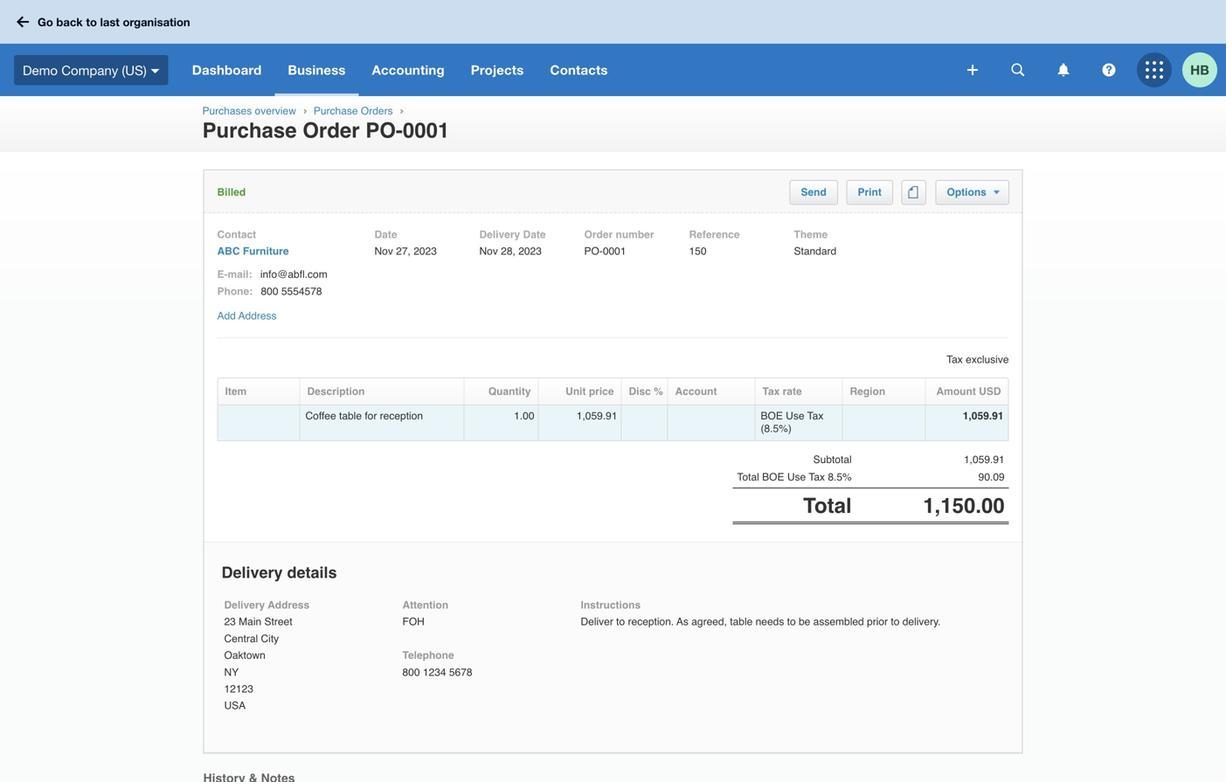 Task type: describe. For each thing, give the bounding box(es) containing it.
purchase orders link
[[314, 105, 393, 117]]

reference 150
[[689, 229, 740, 258]]

abc
[[217, 245, 240, 258]]

order inside order number po-0001
[[584, 229, 613, 241]]

send button
[[801, 186, 827, 198]]

as
[[677, 616, 689, 628]]

nov inside date nov 27, 2023
[[375, 245, 393, 258]]

to right the prior
[[891, 616, 900, 628]]

tax left rate
[[763, 386, 780, 398]]

0 horizontal spatial order
[[303, 119, 360, 143]]

overview
[[255, 105, 296, 117]]

company
[[61, 62, 118, 78]]

purchase order po-0001
[[202, 119, 450, 143]]

5554578
[[281, 285, 322, 297]]

accounting button
[[359, 44, 458, 96]]

unit price
[[566, 386, 614, 398]]

price
[[589, 386, 614, 398]]

(8.5%)
[[761, 423, 792, 435]]

back
[[56, 15, 83, 29]]

description
[[307, 386, 365, 398]]

delivery date nov 28, 2023
[[479, 229, 546, 258]]

add address
[[217, 310, 277, 322]]

dashboard link
[[179, 44, 275, 96]]

el image
[[921, 186, 924, 198]]

abc furniture
[[217, 245, 289, 258]]

purchases overview link
[[202, 105, 296, 117]]

prior
[[867, 616, 888, 628]]

mail:
[[228, 268, 252, 281]]

go
[[38, 15, 53, 29]]

delivery for delivery address 23 main street central city oaktown ny 12123 usa
[[224, 599, 265, 611]]

svg image inside go back to last organisation link
[[17, 16, 29, 28]]

contacts button
[[537, 44, 621, 96]]

total boe use tax 8.5%
[[737, 471, 852, 484]]

info@abfl.com
[[260, 268, 328, 281]]

date nov 27, 2023
[[375, 229, 437, 258]]

disc
[[629, 386, 651, 398]]

0 horizontal spatial table
[[339, 410, 362, 422]]

2023 inside date nov 27, 2023
[[414, 245, 437, 258]]

be
[[799, 616, 811, 628]]

disc %
[[629, 386, 663, 398]]

oaktown
[[224, 649, 266, 662]]

instructions deliver to reception. as agreed, table needs to be assembled prior to delivery.
[[581, 599, 941, 628]]

billed
[[217, 186, 246, 198]]

for
[[365, 410, 377, 422]]

demo
[[23, 62, 58, 78]]

add
[[217, 310, 236, 322]]

1234
[[423, 666, 446, 678]]

region
[[850, 386, 886, 398]]

purchases overview
[[202, 105, 296, 117]]

ny
[[224, 666, 239, 678]]

0001 for purchase order po-0001
[[403, 119, 450, 143]]

to left the be
[[787, 616, 796, 628]]

8.5%
[[828, 471, 852, 484]]

%
[[654, 386, 663, 398]]

go back to last organisation
[[38, 15, 190, 29]]

1 vertical spatial use
[[787, 471, 806, 484]]

standard
[[794, 245, 837, 258]]

options button
[[947, 186, 1000, 198]]

print button
[[858, 186, 882, 198]]

quantity
[[488, 386, 531, 398]]

print
[[858, 186, 882, 198]]

abc furniture link
[[217, 245, 289, 258]]

90.09
[[979, 471, 1005, 484]]

boe use tax (8.5%)
[[761, 410, 824, 435]]

e-mail: info@abfl.com phone: 800 5554578
[[217, 268, 328, 297]]

organisation
[[123, 15, 190, 29]]

needs
[[756, 616, 784, 628]]

1,059.91 up 90.09
[[964, 454, 1005, 466]]

150
[[689, 245, 707, 258]]

2023 inside delivery date nov 28, 2023
[[518, 245, 542, 258]]

delivery.
[[903, 616, 941, 628]]

subtotal
[[813, 454, 852, 466]]

tax up amount
[[947, 354, 963, 366]]

purchase orders
[[314, 105, 393, 117]]

27,
[[396, 245, 411, 258]]

theme
[[794, 229, 828, 241]]

total for total boe use tax 8.5%
[[737, 471, 759, 484]]

number
[[616, 229, 654, 241]]

12123
[[224, 683, 253, 695]]

deliver
[[581, 616, 613, 628]]

amount
[[937, 386, 976, 398]]

purchase for purchase order po-0001
[[202, 119, 297, 143]]

delivery details
[[222, 564, 337, 582]]

delivery address 23 main street central city oaktown ny 12123 usa
[[224, 599, 310, 712]]

contact
[[217, 229, 256, 241]]

add address link
[[217, 310, 277, 322]]



Task type: vqa. For each thing, say whether or not it's contained in the screenshot.


Task type: locate. For each thing, give the bounding box(es) containing it.
details
[[287, 564, 337, 582]]

po- for order
[[366, 119, 403, 143]]

23
[[224, 616, 236, 628]]

1 horizontal spatial table
[[730, 616, 753, 628]]

800 down info@abfl.com
[[261, 285, 278, 297]]

order down purchase orders
[[303, 119, 360, 143]]

1 horizontal spatial order
[[584, 229, 613, 241]]

use up (8.5%) at bottom
[[786, 410, 805, 422]]

attention
[[403, 599, 449, 611]]

1 horizontal spatial date
[[523, 229, 546, 241]]

usa
[[224, 700, 246, 712]]

agreed,
[[692, 616, 727, 628]]

800 left 1234 at the bottom of page
[[403, 666, 420, 678]]

address inside the delivery address 23 main street central city oaktown ny 12123 usa
[[268, 599, 310, 611]]

delivery inside delivery date nov 28, 2023
[[479, 229, 520, 241]]

address right add
[[238, 310, 277, 322]]

to inside banner
[[86, 15, 97, 29]]

0 horizontal spatial 800
[[261, 285, 278, 297]]

address
[[238, 310, 277, 322], [268, 599, 310, 611]]

purchase up purchase order po-0001
[[314, 105, 358, 117]]

0001
[[403, 119, 450, 143], [603, 245, 626, 258]]

total
[[737, 471, 759, 484], [803, 494, 852, 518]]

order left 'number'
[[584, 229, 613, 241]]

demo company (us) button
[[0, 44, 179, 96]]

city
[[261, 633, 279, 645]]

0 vertical spatial address
[[238, 310, 277, 322]]

reference
[[689, 229, 740, 241]]

last
[[100, 15, 120, 29]]

to down instructions
[[616, 616, 625, 628]]

rate
[[783, 386, 802, 398]]

0001 down 'accounting' dropdown button at the left of the page
[[403, 119, 450, 143]]

street
[[264, 616, 292, 628]]

1 horizontal spatial 800
[[403, 666, 420, 678]]

1 horizontal spatial nov
[[479, 245, 498, 258]]

0001 inside order number po-0001
[[603, 245, 626, 258]]

800 inside e-mail: info@abfl.com phone: 800 5554578
[[261, 285, 278, 297]]

reception
[[380, 410, 423, 422]]

to
[[86, 15, 97, 29], [616, 616, 625, 628], [787, 616, 796, 628], [891, 616, 900, 628]]

orders
[[361, 105, 393, 117]]

2 nov from the left
[[479, 245, 498, 258]]

1 vertical spatial 0001
[[603, 245, 626, 258]]

2 vertical spatial delivery
[[224, 599, 265, 611]]

business
[[288, 62, 346, 78]]

reception.
[[628, 616, 674, 628]]

po- down orders
[[366, 119, 403, 143]]

to left last
[[86, 15, 97, 29]]

purchase
[[314, 105, 358, 117], [202, 119, 297, 143]]

delivery for delivery details
[[222, 564, 283, 582]]

1,059.91 down price
[[577, 410, 618, 422]]

0 horizontal spatial date
[[375, 229, 397, 241]]

nov
[[375, 245, 393, 258], [479, 245, 498, 258]]

order number po-0001
[[584, 229, 654, 258]]

1 vertical spatial 800
[[403, 666, 420, 678]]

0 horizontal spatial po-
[[366, 119, 403, 143]]

table left for
[[339, 410, 362, 422]]

0 horizontal spatial purchase
[[202, 119, 297, 143]]

2023 right 27,
[[414, 245, 437, 258]]

1 vertical spatial boe
[[762, 471, 784, 484]]

1 vertical spatial total
[[803, 494, 852, 518]]

use inside boe use tax (8.5%)
[[786, 410, 805, 422]]

2023
[[414, 245, 437, 258], [518, 245, 542, 258]]

banner containing dashboard
[[0, 0, 1226, 96]]

0 vertical spatial total
[[737, 471, 759, 484]]

usd
[[979, 386, 1001, 398]]

1,059.91
[[577, 410, 618, 422], [963, 410, 1004, 422], [964, 454, 1005, 466]]

1 vertical spatial po-
[[584, 245, 603, 258]]

1 nov from the left
[[375, 245, 393, 258]]

foh
[[403, 616, 425, 628]]

1 horizontal spatial po-
[[584, 245, 603, 258]]

1 horizontal spatial 2023
[[518, 245, 542, 258]]

options
[[947, 186, 987, 198]]

exclusive
[[966, 354, 1009, 366]]

0 vertical spatial delivery
[[479, 229, 520, 241]]

0 horizontal spatial 2023
[[414, 245, 437, 258]]

1 vertical spatial order
[[584, 229, 613, 241]]

2 date from the left
[[523, 229, 546, 241]]

(us)
[[122, 62, 147, 78]]

0 horizontal spatial 0001
[[403, 119, 450, 143]]

telephone
[[403, 649, 454, 662]]

accounting
[[372, 62, 445, 78]]

0001 down 'number'
[[603, 245, 626, 258]]

banner
[[0, 0, 1226, 96]]

projects button
[[458, 44, 537, 96]]

item
[[225, 386, 247, 398]]

2 2023 from the left
[[518, 245, 542, 258]]

0 horizontal spatial svg image
[[1103, 63, 1116, 76]]

delivery for delivery date nov 28, 2023
[[479, 229, 520, 241]]

svg image
[[1146, 61, 1163, 79], [1103, 63, 1116, 76]]

use left 8.5%
[[787, 471, 806, 484]]

table left needs
[[730, 616, 753, 628]]

delivery inside the delivery address 23 main street central city oaktown ny 12123 usa
[[224, 599, 265, 611]]

0 vertical spatial use
[[786, 410, 805, 422]]

800 inside telephone 800 1234 5678
[[403, 666, 420, 678]]

table inside instructions deliver to reception. as agreed, table needs to be assembled prior to delivery.
[[730, 616, 753, 628]]

order
[[303, 119, 360, 143], [584, 229, 613, 241]]

coffee
[[305, 410, 336, 422]]

projects
[[471, 62, 524, 78]]

0001 for order number po-0001
[[603, 245, 626, 258]]

business button
[[275, 44, 359, 96]]

1 vertical spatial purchase
[[202, 119, 297, 143]]

coffee table for reception
[[305, 410, 423, 422]]

1 horizontal spatial purchase
[[314, 105, 358, 117]]

assembled
[[813, 616, 864, 628]]

contacts
[[550, 62, 608, 78]]

1 horizontal spatial total
[[803, 494, 852, 518]]

phone:
[[217, 285, 253, 297]]

demo company (us)
[[23, 62, 147, 78]]

dashboard
[[192, 62, 262, 78]]

attention foh
[[403, 599, 449, 628]]

1.00
[[514, 410, 534, 422]]

po- right delivery date nov 28, 2023
[[584, 245, 603, 258]]

tax exclusive
[[947, 354, 1009, 366]]

date inside date nov 27, 2023
[[375, 229, 397, 241]]

go back to last organisation link
[[10, 6, 201, 37]]

0 vertical spatial order
[[303, 119, 360, 143]]

purchase for purchase orders
[[314, 105, 358, 117]]

furniture
[[243, 245, 289, 258]]

800
[[261, 285, 278, 297], [403, 666, 420, 678]]

0 vertical spatial po-
[[366, 119, 403, 143]]

1 horizontal spatial 0001
[[603, 245, 626, 258]]

1,150.00
[[923, 494, 1005, 518]]

address up street
[[268, 599, 310, 611]]

0 vertical spatial 0001
[[403, 119, 450, 143]]

po- inside order number po-0001
[[584, 245, 603, 258]]

hb button
[[1183, 44, 1226, 96]]

main
[[239, 616, 262, 628]]

boe
[[761, 410, 783, 422], [762, 471, 784, 484]]

tax inside boe use tax (8.5%)
[[807, 410, 824, 422]]

tax rate
[[763, 386, 802, 398]]

1 vertical spatial table
[[730, 616, 753, 628]]

0 horizontal spatial total
[[737, 471, 759, 484]]

1 date from the left
[[375, 229, 397, 241]]

tax left 8.5%
[[809, 471, 825, 484]]

2023 right the 28,
[[518, 245, 542, 258]]

hb
[[1191, 62, 1210, 78]]

send
[[801, 186, 827, 198]]

po- for number
[[584, 245, 603, 258]]

nov inside delivery date nov 28, 2023
[[479, 245, 498, 258]]

boe down (8.5%) at bottom
[[762, 471, 784, 484]]

1 2023 from the left
[[414, 245, 437, 258]]

1 vertical spatial delivery
[[222, 564, 283, 582]]

tax up 'subtotal'
[[807, 410, 824, 422]]

nov left the 28,
[[479, 245, 498, 258]]

0 vertical spatial boe
[[761, 410, 783, 422]]

address for delivery address 23 main street central city oaktown ny 12123 usa
[[268, 599, 310, 611]]

purchase down purchases overview 'link'
[[202, 119, 297, 143]]

date inside delivery date nov 28, 2023
[[523, 229, 546, 241]]

instructions
[[581, 599, 641, 611]]

boe up (8.5%) at bottom
[[761, 410, 783, 422]]

0 vertical spatial table
[[339, 410, 362, 422]]

0 vertical spatial purchase
[[314, 105, 358, 117]]

nov left 27,
[[375, 245, 393, 258]]

date left order number po-0001
[[523, 229, 546, 241]]

address for add address
[[238, 310, 277, 322]]

1 vertical spatial address
[[268, 599, 310, 611]]

5678
[[449, 666, 473, 678]]

0 vertical spatial 800
[[261, 285, 278, 297]]

date up 27,
[[375, 229, 397, 241]]

amount usd
[[937, 386, 1001, 398]]

svg image inside demo company (us) popup button
[[151, 69, 160, 73]]

total for total
[[803, 494, 852, 518]]

0 horizontal spatial nov
[[375, 245, 393, 258]]

28,
[[501, 245, 516, 258]]

1 horizontal spatial svg image
[[1146, 61, 1163, 79]]

theme standard
[[794, 229, 837, 258]]

1,059.91 down usd
[[963, 410, 1004, 422]]

svg image
[[17, 16, 29, 28], [1012, 63, 1025, 76], [1058, 63, 1069, 76], [968, 65, 978, 75], [151, 69, 160, 73]]

boe inside boe use tax (8.5%)
[[761, 410, 783, 422]]

central
[[224, 633, 258, 645]]

telephone 800 1234 5678
[[403, 649, 473, 678]]



